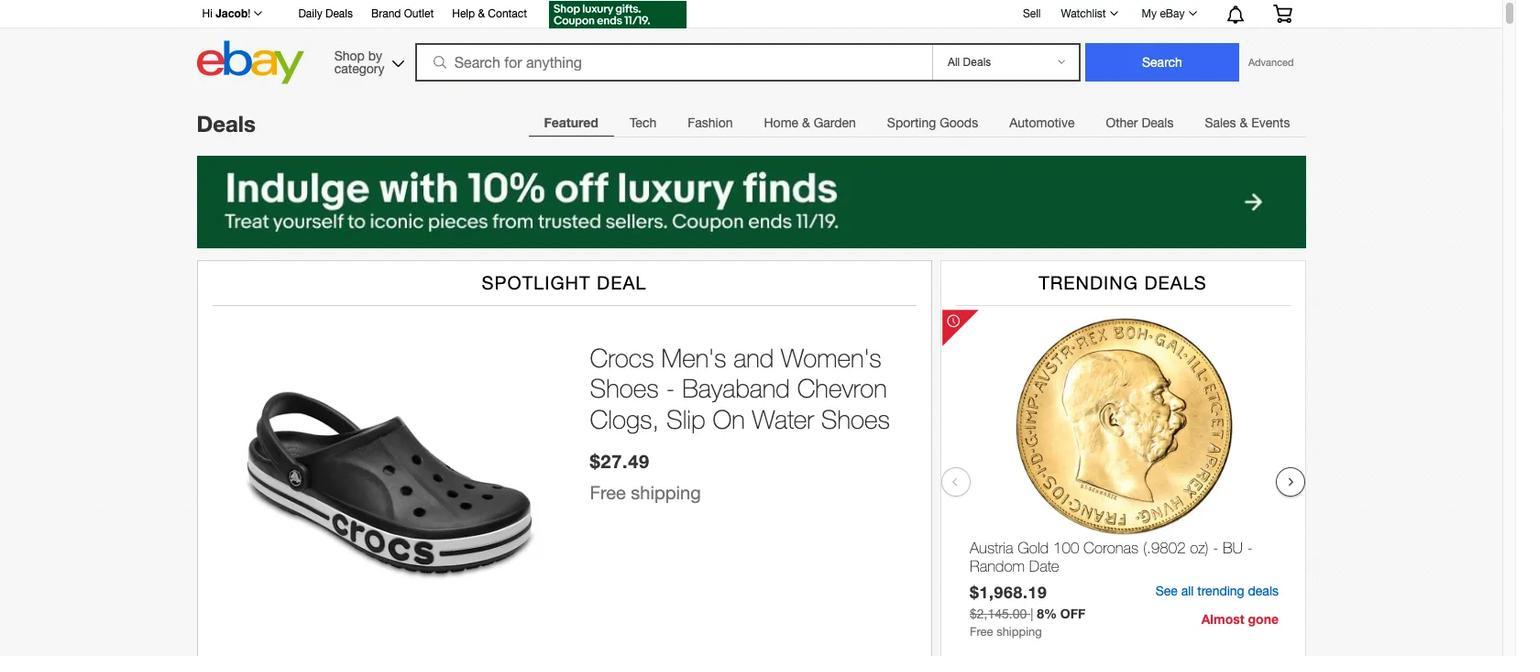 Task type: locate. For each thing, give the bounding box(es) containing it.
0 vertical spatial shoes
[[590, 374, 659, 404]]

1 horizontal spatial -
[[1213, 539, 1219, 557]]

$2,145.00 | 8% off free shipping
[[970, 606, 1086, 639]]

featured tab list
[[529, 104, 1306, 141]]

0 horizontal spatial free
[[590, 482, 626, 503]]

1 horizontal spatial &
[[802, 116, 811, 130]]

bayaband
[[682, 374, 790, 404]]

water
[[752, 404, 814, 435]]

1 horizontal spatial shipping
[[997, 625, 1042, 639]]

- right oz)
[[1213, 539, 1219, 557]]

Search for anything text field
[[418, 45, 929, 80]]

!
[[248, 7, 251, 20]]

indulge with 10% off luxury finds treat yourself iconic pieces from trusted sellers. coupon ends 11/19. image
[[197, 156, 1306, 248]]

crocs men's and women's shoes - bayaband chevron clogs, slip on water shoes
[[590, 343, 891, 435]]

& inside 'link'
[[478, 7, 485, 20]]

automotive
[[1010, 116, 1075, 130]]

& right help
[[478, 7, 485, 20]]

1 horizontal spatial shoes
[[822, 404, 891, 435]]

- right bu
[[1247, 539, 1253, 557]]

sales & events link
[[1190, 105, 1306, 141]]

your shopping cart image
[[1272, 5, 1294, 23]]

& right home
[[802, 116, 811, 130]]

fashion link
[[672, 105, 749, 141]]

-
[[666, 374, 675, 404], [1213, 539, 1219, 557], [1247, 539, 1253, 557]]

free down $27.49
[[590, 482, 626, 503]]

- up slip
[[666, 374, 675, 404]]

brand outlet link
[[371, 5, 434, 25]]

see
[[1156, 584, 1178, 599]]

deals link
[[197, 111, 256, 137]]

coronas
[[1084, 539, 1139, 557]]

my
[[1142, 7, 1157, 20]]

deals
[[326, 7, 353, 20], [197, 111, 256, 137], [1142, 116, 1174, 130], [1145, 272, 1208, 293]]

free
[[590, 482, 626, 503], [970, 625, 993, 639]]

account navigation
[[192, 0, 1306, 31]]

deal
[[597, 272, 647, 293]]

deals for other
[[1142, 116, 1174, 130]]

ebay
[[1160, 7, 1185, 20]]

sporting goods link
[[872, 105, 994, 141]]

goods
[[940, 116, 979, 130]]

shop by category banner
[[192, 0, 1306, 89]]

shipping down $27.49
[[631, 482, 701, 503]]

0 horizontal spatial &
[[478, 7, 485, 20]]

&
[[478, 7, 485, 20], [802, 116, 811, 130], [1240, 116, 1248, 130]]

advanced link
[[1240, 44, 1304, 81]]

random
[[970, 558, 1025, 576]]

0 horizontal spatial shipping
[[631, 482, 701, 503]]

None submit
[[1086, 43, 1240, 82]]

shoes down chevron
[[822, 404, 891, 435]]

date
[[1029, 558, 1059, 576]]

slip
[[667, 404, 706, 435]]

1 vertical spatial shoes
[[822, 404, 891, 435]]

2 horizontal spatial &
[[1240, 116, 1248, 130]]

shipping
[[631, 482, 701, 503], [997, 625, 1042, 639]]

1 horizontal spatial free
[[970, 625, 993, 639]]

austria gold 100 coronas (.9802 oz) - bu - random date
[[970, 539, 1253, 576]]

deals inside featured menu bar
[[1142, 116, 1174, 130]]

free down $2,145.00
[[970, 625, 993, 639]]

men's
[[662, 343, 727, 373]]

outlet
[[404, 7, 434, 20]]

events
[[1252, 116, 1291, 130]]

my ebay
[[1142, 7, 1185, 20]]

|
[[1030, 607, 1033, 622]]

& right sales
[[1240, 116, 1248, 130]]

advanced
[[1249, 57, 1294, 68]]

daily deals link
[[298, 5, 353, 25]]

austria
[[970, 539, 1013, 557]]

chevron
[[798, 374, 888, 404]]

crocs men's and women's shoes - bayaband chevron clogs, slip on water shoes link
[[590, 343, 913, 435]]

watchlist link
[[1051, 3, 1127, 25]]

0 horizontal spatial -
[[666, 374, 675, 404]]

hi
[[202, 7, 213, 20]]

shoes up the clogs,
[[590, 374, 659, 404]]

featured menu bar
[[529, 104, 1306, 141]]

fashion
[[688, 116, 733, 130]]

trending
[[1039, 272, 1139, 293]]

0 vertical spatial shipping
[[631, 482, 701, 503]]

automotive link
[[994, 105, 1091, 141]]

almost gone
[[1202, 612, 1279, 627]]

1 vertical spatial shipping
[[997, 625, 1042, 639]]

trending deals
[[1039, 272, 1208, 293]]

deals inside account navigation
[[326, 7, 353, 20]]

0 vertical spatial free
[[590, 482, 626, 503]]

home
[[764, 116, 799, 130]]

2 horizontal spatial -
[[1247, 539, 1253, 557]]

& for contact
[[478, 7, 485, 20]]

brand outlet
[[371, 7, 434, 20]]

1 vertical spatial free
[[970, 625, 993, 639]]

shipping down |
[[997, 625, 1042, 639]]

my ebay link
[[1132, 3, 1205, 25]]

& inside "link"
[[802, 116, 811, 130]]

garden
[[814, 116, 856, 130]]

- inside crocs men's and women's shoes - bayaband chevron clogs, slip on water shoes
[[666, 374, 675, 404]]

shoes
[[590, 374, 659, 404], [822, 404, 891, 435]]

free shipping
[[590, 482, 701, 503]]

$27.49
[[590, 450, 650, 472]]



Task type: vqa. For each thing, say whether or not it's contained in the screenshot.
top TIME:
no



Task type: describe. For each thing, give the bounding box(es) containing it.
$2,145.00
[[970, 607, 1027, 622]]

clogs,
[[590, 404, 660, 435]]

home & garden link
[[749, 105, 872, 141]]

gone
[[1248, 612, 1279, 627]]

trending
[[1198, 584, 1245, 599]]

help
[[452, 7, 475, 20]]

off
[[1060, 606, 1086, 622]]

help & contact link
[[452, 5, 527, 25]]

deals for trending
[[1145, 272, 1208, 293]]

featured
[[544, 115, 599, 130]]

home & garden
[[764, 116, 856, 130]]

oz)
[[1190, 539, 1209, 557]]

bu
[[1223, 539, 1243, 557]]

other deals
[[1106, 116, 1174, 130]]

sales & events
[[1205, 116, 1291, 130]]

sell
[[1023, 7, 1041, 20]]

daily deals
[[298, 7, 353, 20]]

other
[[1106, 116, 1139, 130]]

sporting goods
[[888, 116, 979, 130]]

tech
[[630, 116, 657, 130]]

category
[[334, 61, 385, 76]]

free inside $2,145.00 | 8% off free shipping
[[970, 625, 993, 639]]

100
[[1053, 539, 1079, 557]]

deals for daily
[[326, 7, 353, 20]]

deals
[[1248, 584, 1279, 599]]

sell link
[[1015, 7, 1050, 20]]

brand
[[371, 7, 401, 20]]

& for garden
[[802, 116, 811, 130]]

by
[[368, 48, 383, 63]]

daily
[[298, 7, 322, 20]]

& for events
[[1240, 116, 1248, 130]]

see all trending deals
[[1156, 584, 1279, 599]]

spotlight
[[482, 272, 591, 293]]

spotlight deal
[[482, 272, 647, 293]]

hi jacob !
[[202, 6, 251, 20]]

tech link
[[614, 105, 672, 141]]

help & contact
[[452, 7, 527, 20]]

women's
[[781, 343, 882, 373]]

contact
[[488, 7, 527, 20]]

shop
[[334, 48, 365, 63]]

sales
[[1205, 116, 1237, 130]]

shipping inside $2,145.00 | 8% off free shipping
[[997, 625, 1042, 639]]

all
[[1181, 584, 1194, 599]]

jacob
[[216, 6, 248, 20]]

other deals link
[[1091, 105, 1190, 141]]

on
[[713, 404, 745, 435]]

and
[[734, 343, 774, 373]]

gold
[[1018, 539, 1049, 557]]

get the coupon image
[[549, 1, 687, 28]]

0 horizontal spatial shoes
[[590, 374, 659, 404]]

(.9802
[[1143, 539, 1186, 557]]

almost
[[1202, 612, 1245, 627]]

8%
[[1037, 606, 1057, 622]]

crocs
[[590, 343, 655, 373]]

shop by category
[[334, 48, 385, 76]]

featured link
[[529, 105, 614, 141]]

none submit inside shop by category 'banner'
[[1086, 43, 1240, 82]]

$1,968.19
[[970, 583, 1047, 603]]

shop by category button
[[326, 41, 409, 80]]

watchlist
[[1061, 7, 1107, 20]]

see all trending deals link
[[1156, 584, 1279, 599]]

austria gold 100 coronas (.9802 oz) - bu - random date link
[[970, 539, 1279, 581]]

sporting
[[888, 116, 937, 130]]



